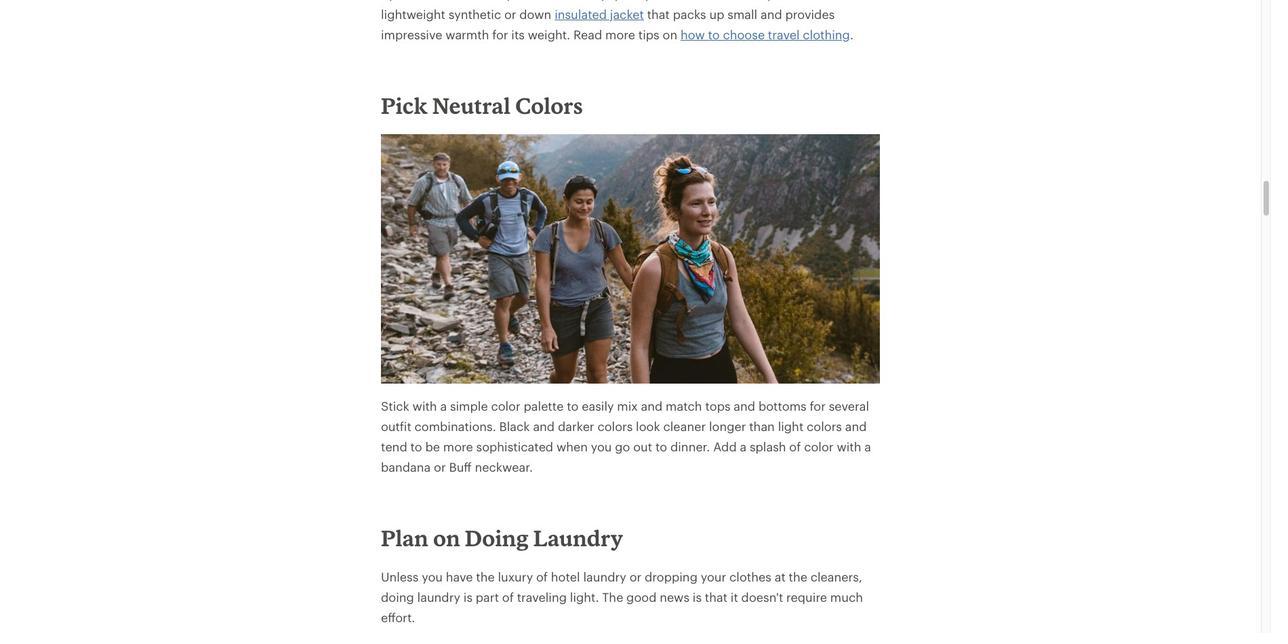 Task type: describe. For each thing, give the bounding box(es) containing it.
traveling
[[517, 590, 567, 605]]

or inside unless you have the luxury of hotel laundry or dropping your clothes at the cleaners, doing laundry is part of traveling light. the good news is that it doesn't require much effort.
[[630, 569, 642, 584]]

pick
[[381, 93, 428, 118]]

to up the darker
[[567, 399, 579, 413]]

and up longer
[[734, 399, 756, 413]]

outfit
[[381, 419, 412, 434]]

have
[[446, 569, 473, 584]]

warmth
[[446, 27, 489, 42]]

doesn't
[[742, 590, 784, 605]]

the
[[602, 590, 624, 605]]

cleaner
[[664, 419, 706, 434]]

out
[[634, 439, 653, 454]]

1 colors from the left
[[598, 419, 633, 434]]

0 horizontal spatial laundry
[[417, 590, 461, 605]]

doing
[[381, 590, 414, 605]]

stick with a simple color palette to easily mix and match tops and bottoms for several outfit combinations. black and darker colors look cleaner longer than light colors and tend to be more sophisticated when you go out to dinner. add a splash of color with a bandana or buff neckwear.
[[381, 399, 871, 475]]

1 vertical spatial with
[[837, 439, 862, 454]]

insulated
[[555, 7, 607, 21]]

tops
[[706, 399, 731, 413]]

pick neutral colors
[[381, 93, 583, 118]]

2 colors from the left
[[807, 419, 842, 434]]

and down 'palette'
[[533, 419, 555, 434]]

provides
[[786, 7, 835, 21]]

1 horizontal spatial color
[[805, 439, 834, 454]]

0 vertical spatial color
[[491, 399, 521, 413]]

part
[[476, 590, 499, 605]]

packs
[[673, 7, 707, 21]]

bottoms
[[759, 399, 807, 413]]

how to choose travel clothing link
[[681, 27, 850, 42]]

doing
[[465, 525, 529, 551]]

hotel
[[551, 569, 580, 584]]

more inside stick with a simple color palette to easily mix and match tops and bottoms for several outfit combinations. black and darker colors look cleaner longer than light colors and tend to be more sophisticated when you go out to dinner. add a splash of color with a bandana or buff neckwear.
[[443, 439, 473, 454]]

1 vertical spatial on
[[433, 525, 460, 551]]

be
[[426, 439, 440, 454]]

1 the from the left
[[476, 569, 495, 584]]

how to choose travel clothing .
[[681, 27, 854, 42]]

for inside that packs up small and provides impressive warmth for its weight. read more tips on
[[492, 27, 508, 42]]

much
[[831, 590, 863, 605]]

effort.
[[381, 610, 415, 625]]

for inside stick with a simple color palette to easily mix and match tops and bottoms for several outfit combinations. black and darker colors look cleaner longer than light colors and tend to be more sophisticated when you go out to dinner. add a splash of color with a bandana or buff neckwear.
[[810, 399, 826, 413]]

1 is from the left
[[464, 590, 473, 605]]

on inside that packs up small and provides impressive warmth for its weight. read more tips on
[[663, 27, 678, 42]]

of inside stick with a simple color palette to easily mix and match tops and bottoms for several outfit combinations. black and darker colors look cleaner longer than light colors and tend to be more sophisticated when you go out to dinner. add a splash of color with a bandana or buff neckwear.
[[790, 439, 801, 454]]

and inside that packs up small and provides impressive warmth for its weight. read more tips on
[[761, 7, 782, 21]]

when
[[557, 439, 588, 454]]

and up look
[[641, 399, 663, 413]]

neutral
[[433, 93, 511, 118]]

tend
[[381, 439, 407, 454]]

simple
[[450, 399, 488, 413]]

than
[[750, 419, 775, 434]]

several
[[829, 399, 869, 413]]

laundry
[[534, 525, 623, 551]]

plan
[[381, 525, 429, 551]]

unless
[[381, 569, 419, 584]]

sophisticated
[[476, 439, 554, 454]]

at
[[775, 569, 786, 584]]

clothing
[[803, 27, 850, 42]]

2 vertical spatial of
[[502, 590, 514, 605]]

that inside unless you have the luxury of hotel laundry or dropping your clothes at the cleaners, doing laundry is part of traveling light. the good news is that it doesn't require much effort.
[[705, 590, 728, 605]]

stick
[[381, 399, 410, 413]]

dropping
[[645, 569, 698, 584]]



Task type: locate. For each thing, give the bounding box(es) containing it.
laundry
[[584, 569, 627, 584], [417, 590, 461, 605]]

a
[[440, 399, 447, 413], [740, 439, 747, 454], [865, 439, 871, 454]]

it
[[731, 590, 738, 605]]

look
[[636, 419, 660, 434]]

2 horizontal spatial a
[[865, 439, 871, 454]]

more
[[606, 27, 636, 42], [443, 439, 473, 454]]

bandana
[[381, 460, 431, 475]]

0 vertical spatial that
[[647, 7, 670, 21]]

you
[[591, 439, 612, 454], [422, 569, 443, 584]]

0 horizontal spatial you
[[422, 569, 443, 584]]

darker
[[558, 419, 595, 434]]

1 horizontal spatial laundry
[[584, 569, 627, 584]]

1 horizontal spatial or
[[630, 569, 642, 584]]

on
[[663, 27, 678, 42], [433, 525, 460, 551]]

1 horizontal spatial the
[[789, 569, 808, 584]]

is right news
[[693, 590, 702, 605]]

0 horizontal spatial colors
[[598, 419, 633, 434]]

0 vertical spatial you
[[591, 439, 612, 454]]

that
[[647, 7, 670, 21], [705, 590, 728, 605]]

you left have
[[422, 569, 443, 584]]

easily
[[582, 399, 614, 413]]

and
[[761, 7, 782, 21], [641, 399, 663, 413], [734, 399, 756, 413], [533, 419, 555, 434], [846, 419, 867, 434]]

a right add
[[740, 439, 747, 454]]

with down several
[[837, 439, 862, 454]]

with
[[413, 399, 437, 413], [837, 439, 862, 454]]

the
[[476, 569, 495, 584], [789, 569, 808, 584]]

of
[[790, 439, 801, 454], [536, 569, 548, 584], [502, 590, 514, 605]]

0 horizontal spatial that
[[647, 7, 670, 21]]

0 vertical spatial with
[[413, 399, 437, 413]]

or up good
[[630, 569, 642, 584]]

that packs up small and provides impressive warmth for its weight. read more tips on
[[381, 7, 835, 42]]

its
[[512, 27, 525, 42]]

clothes
[[730, 569, 772, 584]]

require
[[787, 590, 827, 605]]

0 horizontal spatial on
[[433, 525, 460, 551]]

color down several
[[805, 439, 834, 454]]

more down combinations.
[[443, 439, 473, 454]]

luxury
[[498, 569, 533, 584]]

your
[[701, 569, 727, 584]]

1 vertical spatial that
[[705, 590, 728, 605]]

unless you have the luxury of hotel laundry or dropping your clothes at the cleaners, doing laundry is part of traveling light. the good news is that it doesn't require much effort.
[[381, 569, 863, 625]]

or
[[434, 460, 446, 475], [630, 569, 642, 584]]

0 horizontal spatial a
[[440, 399, 447, 413]]

to
[[708, 27, 720, 42], [567, 399, 579, 413], [411, 439, 422, 454], [656, 439, 668, 454]]

more down "jacket"
[[606, 27, 636, 42]]

small
[[728, 7, 758, 21]]

add
[[714, 439, 737, 454]]

match
[[666, 399, 702, 413]]

colors down several
[[807, 419, 842, 434]]

the up part
[[476, 569, 495, 584]]

is left part
[[464, 590, 473, 605]]

light
[[778, 419, 804, 434]]

0 horizontal spatial of
[[502, 590, 514, 605]]

mix
[[617, 399, 638, 413]]

to down up
[[708, 27, 720, 42]]

to left the be
[[411, 439, 422, 454]]

1 horizontal spatial a
[[740, 439, 747, 454]]

laundry up the
[[584, 569, 627, 584]]

choose
[[723, 27, 765, 42]]

tips
[[639, 27, 660, 42]]

0 horizontal spatial with
[[413, 399, 437, 413]]

0 horizontal spatial more
[[443, 439, 473, 454]]

more inside that packs up small and provides impressive warmth for its weight. read more tips on
[[606, 27, 636, 42]]

1 horizontal spatial you
[[591, 439, 612, 454]]

how
[[681, 27, 705, 42]]

on up have
[[433, 525, 460, 551]]

or down the be
[[434, 460, 446, 475]]

longer
[[709, 419, 746, 434]]

that up 'tips'
[[647, 7, 670, 21]]

0 vertical spatial for
[[492, 27, 508, 42]]

up
[[710, 7, 725, 21]]

on right 'tips'
[[663, 27, 678, 42]]

1 horizontal spatial more
[[606, 27, 636, 42]]

1 vertical spatial more
[[443, 439, 473, 454]]

1 vertical spatial for
[[810, 399, 826, 413]]

go
[[615, 439, 630, 454]]

read
[[574, 27, 602, 42]]

travel
[[768, 27, 800, 42]]

of up traveling
[[536, 569, 548, 584]]

and up how to choose travel clothing .
[[761, 7, 782, 21]]

0 horizontal spatial or
[[434, 460, 446, 475]]

black
[[500, 419, 530, 434]]

splash
[[750, 439, 786, 454]]

a down several
[[865, 439, 871, 454]]

0 vertical spatial more
[[606, 27, 636, 42]]

color up black
[[491, 399, 521, 413]]

impressive
[[381, 27, 443, 42]]

2 the from the left
[[789, 569, 808, 584]]

plan on doing laundry
[[381, 525, 623, 551]]

colors
[[598, 419, 633, 434], [807, 419, 842, 434]]

0 vertical spatial on
[[663, 27, 678, 42]]

you inside stick with a simple color palette to easily mix and match tops and bottoms for several outfit combinations. black and darker colors look cleaner longer than light colors and tend to be more sophisticated when you go out to dinner. add a splash of color with a bandana or buff neckwear.
[[591, 439, 612, 454]]

jacket
[[610, 7, 644, 21]]

for left several
[[810, 399, 826, 413]]

0 vertical spatial of
[[790, 439, 801, 454]]

with right stick
[[413, 399, 437, 413]]

weight.
[[528, 27, 571, 42]]

news
[[660, 590, 690, 605]]

you inside unless you have the luxury of hotel laundry or dropping your clothes at the cleaners, doing laundry is part of traveling light. the good news is that it doesn't require much effort.
[[422, 569, 443, 584]]

combinations.
[[415, 419, 496, 434]]

for left its
[[492, 27, 508, 42]]

2 horizontal spatial of
[[790, 439, 801, 454]]

1 vertical spatial color
[[805, 439, 834, 454]]

1 horizontal spatial is
[[693, 590, 702, 605]]

1 horizontal spatial of
[[536, 569, 548, 584]]

a group of hikers walking single fiile on a path in the mountains image
[[381, 134, 880, 384]]

is
[[464, 590, 473, 605], [693, 590, 702, 605]]

1 horizontal spatial that
[[705, 590, 728, 605]]

1 horizontal spatial on
[[663, 27, 678, 42]]

for
[[492, 27, 508, 42], [810, 399, 826, 413]]

good
[[627, 590, 657, 605]]

1 vertical spatial you
[[422, 569, 443, 584]]

palette
[[524, 399, 564, 413]]

insulated jacket link
[[555, 7, 644, 21]]

that inside that packs up small and provides impressive warmth for its weight. read more tips on
[[647, 7, 670, 21]]

1 horizontal spatial for
[[810, 399, 826, 413]]

of right part
[[502, 590, 514, 605]]

1 vertical spatial laundry
[[417, 590, 461, 605]]

you left go
[[591, 439, 612, 454]]

colors
[[516, 93, 583, 118]]

cleaners,
[[811, 569, 863, 584]]

1 vertical spatial of
[[536, 569, 548, 584]]

2 is from the left
[[693, 590, 702, 605]]

of down light
[[790, 439, 801, 454]]

0 horizontal spatial color
[[491, 399, 521, 413]]

1 horizontal spatial colors
[[807, 419, 842, 434]]

laundry down have
[[417, 590, 461, 605]]

0 horizontal spatial is
[[464, 590, 473, 605]]

.
[[850, 27, 854, 42]]

0 vertical spatial or
[[434, 460, 446, 475]]

colors up go
[[598, 419, 633, 434]]

or inside stick with a simple color palette to easily mix and match tops and bottoms for several outfit combinations. black and darker colors look cleaner longer than light colors and tend to be more sophisticated when you go out to dinner. add a splash of color with a bandana or buff neckwear.
[[434, 460, 446, 475]]

0 horizontal spatial for
[[492, 27, 508, 42]]

that left it
[[705, 590, 728, 605]]

1 vertical spatial or
[[630, 569, 642, 584]]

1 horizontal spatial with
[[837, 439, 862, 454]]

0 vertical spatial laundry
[[584, 569, 627, 584]]

color
[[491, 399, 521, 413], [805, 439, 834, 454]]

to right out
[[656, 439, 668, 454]]

a up combinations.
[[440, 399, 447, 413]]

buff neckwear.
[[449, 460, 533, 475]]

insulated jacket
[[555, 7, 644, 21]]

light.
[[570, 590, 599, 605]]

the right at
[[789, 569, 808, 584]]

and down several
[[846, 419, 867, 434]]

dinner.
[[671, 439, 710, 454]]

0 horizontal spatial the
[[476, 569, 495, 584]]



Task type: vqa. For each thing, say whether or not it's contained in the screenshot.
topmost laundry
yes



